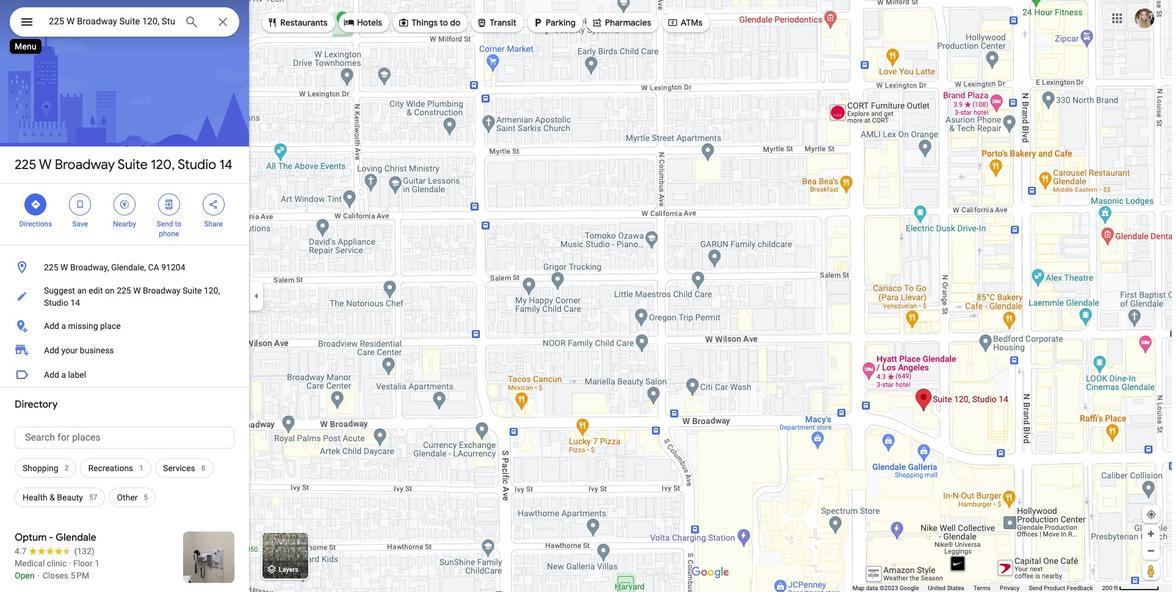 Task type: vqa. For each thing, say whether or not it's contained in the screenshot.


Task type: locate. For each thing, give the bounding box(es) containing it.
2 vertical spatial w
[[133, 286, 141, 296]]

collapse side panel image
[[250, 289, 263, 303]]

1 horizontal spatial w
[[60, 263, 68, 272]]

1 horizontal spatial to
[[440, 17, 448, 28]]

0 vertical spatial add
[[44, 321, 59, 331]]

actions for 225 w broadway suite 120, studio 14 region
[[0, 184, 249, 245]]

a
[[61, 321, 66, 331], [61, 370, 66, 380]]

None field
[[49, 14, 175, 29]]

 things to do
[[398, 16, 461, 29]]

terms
[[974, 585, 991, 592]]

0 horizontal spatial studio
[[44, 298, 68, 308]]

1 horizontal spatial 1
[[139, 464, 144, 473]]

feedback
[[1067, 585, 1093, 592]]

restaurants
[[280, 17, 328, 28]]

suggest an edit on 225 w broadway suite 120, studio 14
[[44, 286, 220, 308]]

w
[[39, 156, 52, 173], [60, 263, 68, 272], [133, 286, 141, 296]]

0 horizontal spatial to
[[175, 220, 181, 228]]

footer containing map data ©2023 google
[[853, 584, 1103, 592]]

 hotels
[[344, 16, 382, 29]]

send left product on the bottom right of the page
[[1029, 585, 1043, 592]]

1 horizontal spatial 225
[[44, 263, 58, 272]]

1 a from the top
[[61, 321, 66, 331]]

14 inside suggest an edit on 225 w broadway suite 120, studio 14
[[70, 298, 80, 308]]

14 down the an
[[70, 298, 80, 308]]

footer
[[853, 584, 1103, 592]]

broadway down ca
[[143, 286, 180, 296]]

privacy
[[1000, 585, 1020, 592]]

a inside add a label button
[[61, 370, 66, 380]]

1 vertical spatial 225
[[44, 263, 58, 272]]

225 inside suggest an edit on 225 w broadway suite 120, studio 14
[[117, 286, 131, 296]]

0 vertical spatial to
[[440, 17, 448, 28]]

directory
[[15, 399, 58, 411]]

225 w broadway, glendale, ca 91204
[[44, 263, 185, 272]]

120, left collapse side panel image
[[204, 286, 220, 296]]

1 vertical spatial 14
[[70, 298, 80, 308]]

91204
[[161, 263, 185, 272]]

0 horizontal spatial w
[[39, 156, 52, 173]]

1 right floor
[[95, 559, 100, 569]]

1 vertical spatial a
[[61, 370, 66, 380]]

2 horizontal spatial w
[[133, 286, 141, 296]]

send inside send product feedback button
[[1029, 585, 1043, 592]]

to left do
[[440, 17, 448, 28]]

2 vertical spatial add
[[44, 370, 59, 380]]

to
[[440, 17, 448, 28], [175, 220, 181, 228]]

0 horizontal spatial broadway
[[55, 156, 115, 173]]

1 up other 5
[[139, 464, 144, 473]]


[[344, 16, 355, 29]]

to up "phone"
[[175, 220, 181, 228]]

225 W Broadway Suite 120, Studio 14, Glendale, CA 91204 field
[[10, 7, 239, 37]]

2 a from the top
[[61, 370, 66, 380]]

add a label button
[[0, 363, 249, 387]]

send
[[157, 220, 173, 228], [1029, 585, 1043, 592]]

on
[[105, 286, 115, 296]]

directions
[[19, 220, 52, 228]]

map
[[853, 585, 865, 592]]

225 up ""
[[15, 156, 36, 173]]

other 5
[[117, 493, 148, 503]]

 search field
[[10, 7, 239, 39]]

0 vertical spatial send
[[157, 220, 173, 228]]

200
[[1103, 585, 1113, 592]]

layers
[[279, 566, 299, 574]]

1 vertical spatial to
[[175, 220, 181, 228]]

add a missing place button
[[0, 314, 249, 338]]

0 horizontal spatial 14
[[70, 298, 80, 308]]

send product feedback
[[1029, 585, 1093, 592]]

optum - glendale
[[15, 532, 96, 544]]

suite inside suggest an edit on 225 w broadway suite 120, studio 14
[[183, 286, 202, 296]]

1 horizontal spatial broadway
[[143, 286, 180, 296]]

privacy button
[[1000, 584, 1020, 592]]

recreations 1
[[88, 464, 144, 473]]

©2023
[[880, 585, 899, 592]]

parking
[[546, 17, 576, 28]]

show street view coverage image
[[1143, 562, 1160, 580]]

225 w broadway suite 120, studio 14
[[15, 156, 233, 173]]

add
[[44, 321, 59, 331], [44, 346, 59, 355], [44, 370, 59, 380]]

0 vertical spatial studio
[[178, 156, 216, 173]]

0 vertical spatial suite
[[118, 156, 148, 173]]

a left the missing
[[61, 321, 66, 331]]

your
[[61, 346, 78, 355]]

225 inside button
[[44, 263, 58, 272]]

2 vertical spatial 225
[[117, 286, 131, 296]]

2
[[65, 464, 69, 473]]

states
[[947, 585, 965, 592]]

1 vertical spatial studio
[[44, 298, 68, 308]]

120, up the 
[[151, 156, 175, 173]]

1 horizontal spatial suite
[[183, 286, 202, 296]]

studio down suggest
[[44, 298, 68, 308]]

a inside add a missing place button
[[61, 321, 66, 331]]

to inside send to phone
[[175, 220, 181, 228]]

 button
[[10, 7, 44, 39]]

w up suggest
[[60, 263, 68, 272]]

open
[[15, 571, 35, 581]]

broadway inside suggest an edit on 225 w broadway suite 120, studio 14
[[143, 286, 180, 296]]

w for broadway
[[39, 156, 52, 173]]

w inside button
[[60, 263, 68, 272]]

5
[[144, 493, 148, 502]]

atms
[[681, 17, 703, 28]]

edit
[[89, 286, 103, 296]]

suite up 
[[118, 156, 148, 173]]

1 horizontal spatial studio
[[178, 156, 216, 173]]

0 vertical spatial 120,
[[151, 156, 175, 173]]

w down glendale, at the left top of the page
[[133, 286, 141, 296]]

studio up 
[[178, 156, 216, 173]]

0 vertical spatial 225
[[15, 156, 36, 173]]

0 vertical spatial broadway
[[55, 156, 115, 173]]

things
[[412, 17, 438, 28]]

ft
[[1114, 585, 1119, 592]]

w up ""
[[39, 156, 52, 173]]

phone
[[159, 230, 179, 238]]

1 add from the top
[[44, 321, 59, 331]]

1 vertical spatial send
[[1029, 585, 1043, 592]]

1 horizontal spatial send
[[1029, 585, 1043, 592]]

broadway,
[[70, 263, 109, 272]]

floor
[[73, 559, 93, 569]]


[[667, 16, 678, 29]]

send up "phone"
[[157, 220, 173, 228]]

3 add from the top
[[44, 370, 59, 380]]

2 horizontal spatial 225
[[117, 286, 131, 296]]

0 vertical spatial 1
[[139, 464, 144, 473]]

0 vertical spatial a
[[61, 321, 66, 331]]

united states button
[[928, 584, 965, 592]]

recreations
[[88, 464, 133, 473]]

225 w broadway, glendale, ca 91204 button
[[0, 255, 249, 280]]

0 horizontal spatial 1
[[95, 559, 100, 569]]

225 right on
[[117, 286, 131, 296]]

1 vertical spatial suite
[[183, 286, 202, 296]]

send inside send to phone
[[157, 220, 173, 228]]

0 horizontal spatial 225
[[15, 156, 36, 173]]

225
[[15, 156, 36, 173], [44, 263, 58, 272], [117, 286, 131, 296]]

place
[[100, 321, 121, 331]]

1 vertical spatial 120,
[[204, 286, 220, 296]]

product
[[1044, 585, 1066, 592]]

1 horizontal spatial 14
[[219, 156, 233, 173]]

2 add from the top
[[44, 346, 59, 355]]

None text field
[[15, 427, 235, 449]]

label
[[68, 370, 86, 380]]

united
[[928, 585, 946, 592]]

225 up suggest
[[44, 263, 58, 272]]

broadway
[[55, 156, 115, 173], [143, 286, 180, 296]]

a for label
[[61, 370, 66, 380]]

add left "your"
[[44, 346, 59, 355]]

suite
[[118, 156, 148, 173], [183, 286, 202, 296]]


[[267, 16, 278, 29]]

a left "label"
[[61, 370, 66, 380]]

broadway up 
[[55, 156, 115, 173]]

0 horizontal spatial suite
[[118, 156, 148, 173]]

1 vertical spatial 1
[[95, 559, 100, 569]]

0 horizontal spatial send
[[157, 220, 173, 228]]

1 horizontal spatial 120,
[[204, 286, 220, 296]]

5 pm
[[71, 571, 89, 581]]

 restaurants
[[267, 16, 328, 29]]

14
[[219, 156, 233, 173], [70, 298, 80, 308]]

suite down 91204
[[183, 286, 202, 296]]

add left "label"
[[44, 370, 59, 380]]

suggest an edit on 225 w broadway suite 120, studio 14 button
[[0, 280, 249, 314]]

14 up share
[[219, 156, 233, 173]]

1 vertical spatial w
[[60, 263, 68, 272]]

0 vertical spatial w
[[39, 156, 52, 173]]


[[398, 16, 409, 29]]


[[208, 198, 219, 211]]

transit
[[490, 17, 517, 28]]

1 vertical spatial add
[[44, 346, 59, 355]]

1 vertical spatial broadway
[[143, 286, 180, 296]]

add left the missing
[[44, 321, 59, 331]]

united states
[[928, 585, 965, 592]]

200 ft
[[1103, 585, 1119, 592]]

w inside suggest an edit on 225 w broadway suite 120, studio 14
[[133, 286, 141, 296]]



Task type: describe. For each thing, give the bounding box(es) containing it.
add your business
[[44, 346, 114, 355]]

send to phone
[[157, 220, 181, 238]]

 parking
[[533, 16, 576, 29]]

(132)
[[74, 547, 94, 556]]

google maps element
[[0, 0, 1173, 592]]

 atms
[[667, 16, 703, 29]]

w for broadway,
[[60, 263, 68, 272]]

4.7
[[15, 547, 27, 556]]

none field inside 225 w broadway suite 120, studio 14, glendale, ca 91204 "field"
[[49, 14, 175, 29]]

0 horizontal spatial 120,
[[151, 156, 175, 173]]

 pharmacies
[[592, 16, 652, 29]]

1 inside recreations 1
[[139, 464, 144, 473]]


[[20, 13, 34, 31]]

save
[[72, 220, 88, 228]]

57
[[89, 493, 97, 502]]

health
[[23, 493, 47, 503]]

footer inside google maps element
[[853, 584, 1103, 592]]

1 inside the medical clinic · floor 1 open ⋅ closes 5 pm
[[95, 559, 100, 569]]

hotels
[[357, 17, 382, 28]]

200 ft button
[[1103, 585, 1160, 592]]

add a missing place
[[44, 321, 121, 331]]

closes
[[43, 571, 68, 581]]

google
[[900, 585, 919, 592]]

clinic
[[47, 559, 67, 569]]

send product feedback button
[[1029, 584, 1093, 592]]

120, inside suggest an edit on 225 w broadway suite 120, studio 14
[[204, 286, 220, 296]]

⋅
[[37, 571, 40, 581]]

do
[[450, 17, 461, 28]]

optum
[[15, 532, 47, 544]]

zoom in image
[[1147, 529, 1156, 539]]

shopping 2
[[23, 464, 69, 473]]


[[592, 16, 603, 29]]


[[30, 198, 41, 211]]

glendale,
[[111, 263, 146, 272]]

add for add your business
[[44, 346, 59, 355]]


[[75, 198, 86, 211]]

ca
[[148, 263, 159, 272]]

pharmacies
[[605, 17, 652, 28]]

225 for 225 w broadway suite 120, studio 14
[[15, 156, 36, 173]]

an
[[77, 286, 87, 296]]

map data ©2023 google
[[853, 585, 919, 592]]

send for send to phone
[[157, 220, 173, 228]]

medical clinic · floor 1 open ⋅ closes 5 pm
[[15, 559, 100, 581]]

225 w broadway suite 120, studio 14 main content
[[0, 0, 249, 592]]


[[533, 16, 544, 29]]


[[164, 198, 175, 211]]

-
[[49, 532, 54, 544]]

none text field inside 225 w broadway suite 120, studio 14 main content
[[15, 427, 235, 449]]

add a label
[[44, 370, 86, 380]]

data
[[866, 585, 878, 592]]

4.7 stars 132 reviews image
[[15, 545, 94, 558]]


[[477, 16, 488, 29]]

business
[[80, 346, 114, 355]]

share
[[204, 220, 223, 228]]

·
[[69, 559, 71, 569]]

missing
[[68, 321, 98, 331]]

terms button
[[974, 584, 991, 592]]

studio inside suggest an edit on 225 w broadway suite 120, studio 14
[[44, 298, 68, 308]]

medical
[[15, 559, 45, 569]]

225 for 225 w broadway, glendale, ca 91204
[[44, 263, 58, 272]]

0 vertical spatial 14
[[219, 156, 233, 173]]

google account: michelle dermenjian  
(michelle.dermenjian@adept.ai) image
[[1135, 8, 1155, 28]]

add your business link
[[0, 338, 249, 363]]

nearby
[[113, 220, 136, 228]]

beauty
[[57, 493, 83, 503]]

services 6
[[163, 464, 206, 473]]

 transit
[[477, 16, 517, 29]]

add for add a missing place
[[44, 321, 59, 331]]

zoom out image
[[1147, 547, 1156, 556]]

to inside  things to do
[[440, 17, 448, 28]]

suggest
[[44, 286, 75, 296]]

other
[[117, 493, 138, 503]]

6
[[201, 464, 206, 473]]

show your location image
[[1146, 509, 1157, 520]]

glendale
[[56, 532, 96, 544]]

shopping
[[23, 464, 58, 473]]

send for send product feedback
[[1029, 585, 1043, 592]]

health & beauty 57
[[23, 493, 97, 503]]

a for missing
[[61, 321, 66, 331]]

add for add a label
[[44, 370, 59, 380]]



